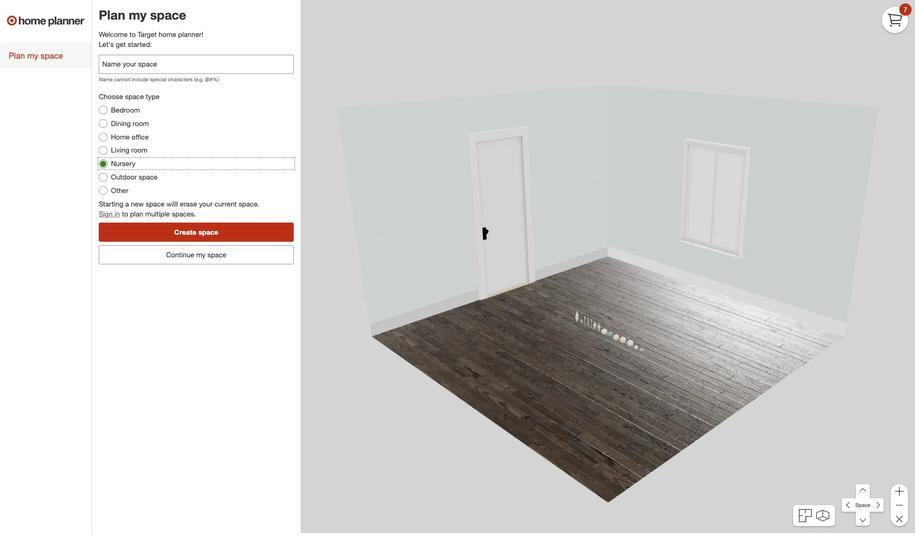 Task type: describe. For each thing, give the bounding box(es) containing it.
Bedroom radio
[[99, 106, 108, 115]]

pan camera right 30° image
[[870, 499, 884, 513]]

dining room
[[111, 119, 149, 128]]

characters
[[168, 76, 193, 83]]

space.
[[239, 200, 259, 208]]

space up bedroom
[[125, 92, 144, 101]]

outdoor space
[[111, 173, 158, 182]]

plan
[[130, 210, 143, 218]]

my inside plan my space 'button'
[[27, 50, 38, 61]]

office
[[132, 133, 149, 141]]

my inside continue my space button
[[196, 251, 206, 259]]

0 vertical spatial plan
[[99, 7, 125, 23]]

home office
[[111, 133, 149, 141]]

in
[[115, 210, 120, 218]]

living
[[111, 146, 129, 155]]

target
[[138, 30, 157, 39]]

include
[[132, 76, 149, 83]]

cannot
[[114, 76, 130, 83]]

starting a new space willl erase your current space. sign in to plan multiple spaces.
[[99, 200, 259, 218]]

@#%)
[[205, 76, 219, 83]]

special
[[150, 76, 167, 83]]

welcome
[[99, 30, 128, 39]]

dining
[[111, 119, 131, 128]]

name
[[99, 76, 113, 83]]

a
[[125, 200, 129, 208]]

get
[[116, 40, 126, 49]]

plan my space inside 'button'
[[9, 50, 63, 61]]

7 button
[[882, 3, 912, 33]]

create
[[174, 228, 197, 237]]

top view button icon image
[[799, 510, 812, 523]]

name cannot include special characters (e.g. @#%)
[[99, 76, 219, 83]]

tilt camera down 30° image
[[856, 513, 870, 526]]

home
[[111, 133, 130, 141]]

planner!
[[178, 30, 203, 39]]

Nursery radio
[[99, 160, 108, 168]]

Living room radio
[[99, 146, 108, 155]]

living room
[[111, 146, 148, 155]]

space inside starting a new space willl erase your current space. sign in to plan multiple spaces.
[[146, 200, 165, 208]]

Outdoor space radio
[[99, 173, 108, 182]]

space right create
[[198, 228, 218, 237]]

home
[[159, 30, 176, 39]]

sign
[[99, 210, 113, 218]]



Task type: vqa. For each thing, say whether or not it's contained in the screenshot.
Save
no



Task type: locate. For each thing, give the bounding box(es) containing it.
0 vertical spatial plan my space
[[99, 7, 186, 23]]

Home office radio
[[99, 133, 108, 141]]

room down office
[[131, 146, 148, 155]]

0 vertical spatial my
[[129, 7, 147, 23]]

other
[[111, 186, 129, 195]]

0 horizontal spatial plan
[[9, 50, 25, 61]]

1 vertical spatial plan my space
[[9, 50, 63, 61]]

tilt camera up 30° image
[[856, 485, 870, 499]]

current
[[215, 200, 237, 208]]

to
[[130, 30, 136, 39], [122, 210, 128, 218]]

1 horizontal spatial to
[[130, 30, 136, 39]]

space
[[150, 7, 186, 23], [41, 50, 63, 61], [125, 92, 144, 101], [139, 173, 158, 182], [146, 200, 165, 208], [198, 228, 218, 237], [208, 251, 226, 259]]

nursery
[[111, 159, 136, 168]]

to up started:
[[130, 30, 136, 39]]

0 horizontal spatial my
[[27, 50, 38, 61]]

space inside 'button'
[[41, 50, 63, 61]]

space down the home planner landing page image
[[41, 50, 63, 61]]

space down create space button
[[208, 251, 226, 259]]

0 horizontal spatial to
[[122, 210, 128, 218]]

type
[[146, 92, 160, 101]]

new
[[131, 200, 144, 208]]

2 horizontal spatial my
[[196, 251, 206, 259]]

create space
[[174, 228, 218, 237]]

room for dining room
[[133, 119, 149, 128]]

space
[[856, 502, 871, 509]]

(e.g.
[[194, 76, 203, 83]]

Other radio
[[99, 187, 108, 195]]

home planner landing page image
[[7, 7, 84, 35]]

continue my space button
[[99, 245, 294, 264]]

your
[[199, 200, 213, 208]]

0 vertical spatial to
[[130, 30, 136, 39]]

starting
[[99, 200, 123, 208]]

room for living room
[[131, 146, 148, 155]]

outdoor
[[111, 173, 137, 182]]

pan camera left 30° image
[[843, 499, 857, 513]]

plan inside plan my space 'button'
[[9, 50, 25, 61]]

welcome to target home planner! let's get started:
[[99, 30, 203, 49]]

multiple
[[145, 210, 170, 218]]

Dining room radio
[[99, 119, 108, 128]]

sign in button
[[99, 209, 120, 219]]

0 horizontal spatial plan my space
[[9, 50, 63, 61]]

let's
[[99, 40, 114, 49]]

1 horizontal spatial plan my space
[[99, 7, 186, 23]]

room up office
[[133, 119, 149, 128]]

1 vertical spatial my
[[27, 50, 38, 61]]

room
[[133, 119, 149, 128], [131, 146, 148, 155]]

plan my space
[[99, 7, 186, 23], [9, 50, 63, 61]]

space up multiple
[[146, 200, 165, 208]]

to inside starting a new space willl erase your current space. sign in to plan multiple spaces.
[[122, 210, 128, 218]]

continue
[[166, 251, 194, 259]]

choose
[[99, 92, 123, 101]]

started:
[[128, 40, 152, 49]]

to inside welcome to target home planner! let's get started:
[[130, 30, 136, 39]]

plan
[[99, 7, 125, 23], [9, 50, 25, 61]]

bedroom
[[111, 106, 140, 114]]

my right "continue"
[[196, 251, 206, 259]]

erase
[[180, 200, 197, 208]]

1 vertical spatial plan
[[9, 50, 25, 61]]

None text field
[[99, 55, 294, 74]]

plan my space button
[[0, 43, 91, 68]]

choose space type
[[99, 92, 160, 101]]

plan my space up target
[[99, 7, 186, 23]]

willl
[[167, 200, 178, 208]]

2 vertical spatial my
[[196, 251, 206, 259]]

1 horizontal spatial my
[[129, 7, 147, 23]]

my up target
[[129, 7, 147, 23]]

space up 'home' on the left of page
[[150, 7, 186, 23]]

create space button
[[99, 223, 294, 242]]

1 vertical spatial to
[[122, 210, 128, 218]]

my
[[129, 7, 147, 23], [27, 50, 38, 61], [196, 251, 206, 259]]

front view button icon image
[[817, 511, 830, 522]]

space right outdoor
[[139, 173, 158, 182]]

7
[[904, 5, 908, 14]]

plan my space down the home planner landing page image
[[9, 50, 63, 61]]

1 horizontal spatial plan
[[99, 7, 125, 23]]

1 vertical spatial room
[[131, 146, 148, 155]]

continue my space
[[166, 251, 226, 259]]

to right in
[[122, 210, 128, 218]]

0 vertical spatial room
[[133, 119, 149, 128]]

my down the home planner landing page image
[[27, 50, 38, 61]]

spaces.
[[172, 210, 196, 218]]



